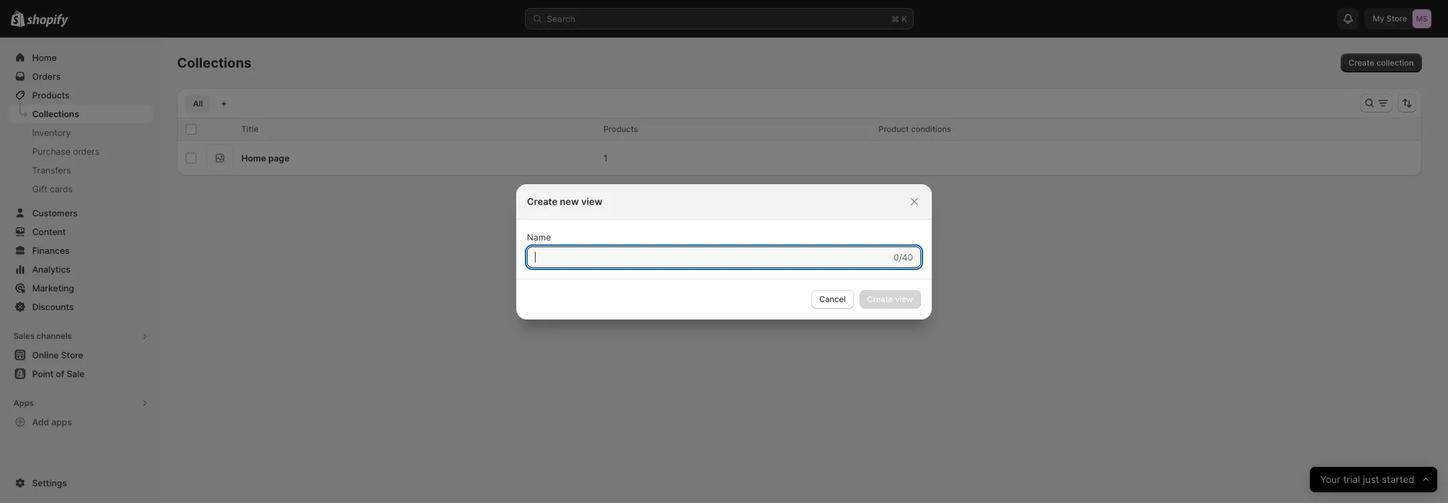 Task type: describe. For each thing, give the bounding box(es) containing it.
page
[[268, 153, 289, 164]]

collections link
[[8, 105, 153, 123]]

discounts link
[[8, 298, 153, 316]]

sales channels
[[13, 331, 72, 341]]

1
[[604, 153, 608, 164]]

sales
[[13, 331, 35, 341]]

home link
[[8, 48, 153, 67]]

gift cards
[[32, 184, 73, 194]]

cards
[[50, 184, 73, 194]]

1 vertical spatial collections
[[32, 109, 79, 119]]

create for create collection
[[1349, 58, 1374, 68]]

gift
[[32, 184, 47, 194]]

name
[[527, 232, 551, 242]]

title button
[[241, 123, 272, 136]]

create collection link
[[1341, 54, 1422, 72]]

create for create new view
[[527, 195, 557, 207]]

products link
[[8, 86, 153, 105]]

add
[[32, 417, 49, 428]]

view
[[581, 195, 603, 207]]

1 horizontal spatial products
[[604, 124, 638, 134]]

product conditions
[[879, 124, 951, 134]]

create new view
[[527, 195, 603, 207]]

⌘
[[891, 13, 899, 24]]

all
[[193, 99, 203, 109]]

gift cards link
[[8, 180, 153, 198]]

search
[[547, 13, 575, 24]]

sales channels button
[[8, 327, 153, 346]]

settings link
[[8, 474, 153, 493]]

more
[[763, 190, 785, 201]]

collections
[[816, 190, 864, 201]]

purchase orders link
[[8, 142, 153, 161]]

home for home page
[[241, 153, 266, 164]]

about
[[788, 190, 814, 201]]

⌘ k
[[891, 13, 907, 24]]

apps button
[[8, 394, 153, 413]]



Task type: locate. For each thing, give the bounding box(es) containing it.
home page link
[[241, 153, 289, 164]]

create
[[1349, 58, 1374, 68], [527, 195, 557, 207]]

create inside dialog
[[527, 195, 557, 207]]

purchase orders
[[32, 146, 99, 157]]

products
[[32, 90, 70, 101], [604, 124, 638, 134]]

cancel
[[819, 294, 846, 304]]

orders
[[73, 146, 99, 157]]

0 vertical spatial home
[[32, 52, 57, 63]]

1 vertical spatial create
[[527, 195, 557, 207]]

transfers
[[32, 165, 71, 176]]

channels
[[37, 331, 72, 341]]

0 horizontal spatial home
[[32, 52, 57, 63]]

all button
[[185, 95, 211, 113]]

k
[[902, 13, 907, 24]]

0 horizontal spatial create
[[527, 195, 557, 207]]

create collection
[[1349, 58, 1414, 68]]

0 horizontal spatial collections
[[32, 109, 79, 119]]

add apps button
[[8, 413, 153, 432]]

create new view dialog
[[0, 184, 1448, 319]]

product
[[879, 124, 909, 134]]

home
[[32, 52, 57, 63], [241, 153, 266, 164]]

apps
[[51, 417, 72, 428]]

collections
[[177, 55, 251, 71], [32, 109, 79, 119]]

collection
[[1377, 58, 1414, 68]]

discounts
[[32, 302, 74, 312]]

create left new
[[527, 195, 557, 207]]

settings
[[32, 478, 67, 489]]

learn
[[735, 190, 760, 201]]

0 vertical spatial collections
[[177, 55, 251, 71]]

cancel button
[[811, 290, 854, 309]]

learn more about collections
[[735, 190, 864, 201]]

1 horizontal spatial collections
[[177, 55, 251, 71]]

home left page
[[241, 153, 266, 164]]

title
[[241, 124, 258, 134]]

conditions
[[911, 124, 951, 134]]

home down shopify 'image'
[[32, 52, 57, 63]]

collections up inventory
[[32, 109, 79, 119]]

home page
[[241, 153, 289, 164]]

Name text field
[[527, 246, 891, 268]]

1 vertical spatial home
[[241, 153, 266, 164]]

home for home
[[32, 52, 57, 63]]

inventory
[[32, 127, 71, 138]]

products up 1
[[604, 124, 638, 134]]

0 vertical spatial create
[[1349, 58, 1374, 68]]

1 horizontal spatial home
[[241, 153, 266, 164]]

collections up all
[[177, 55, 251, 71]]

create left "collection"
[[1349, 58, 1374, 68]]

1 horizontal spatial create
[[1349, 58, 1374, 68]]

0 horizontal spatial products
[[32, 90, 70, 101]]

purchase
[[32, 146, 70, 157]]

0 vertical spatial products
[[32, 90, 70, 101]]

transfers link
[[8, 161, 153, 180]]

inventory link
[[8, 123, 153, 142]]

products up collections link
[[32, 90, 70, 101]]

apps
[[13, 398, 34, 408]]

shopify image
[[27, 14, 69, 27]]

add apps
[[32, 417, 72, 428]]

1 vertical spatial products
[[604, 124, 638, 134]]

new
[[560, 195, 579, 207]]



Task type: vqa. For each thing, say whether or not it's contained in the screenshot.
2nd 29 from right
no



